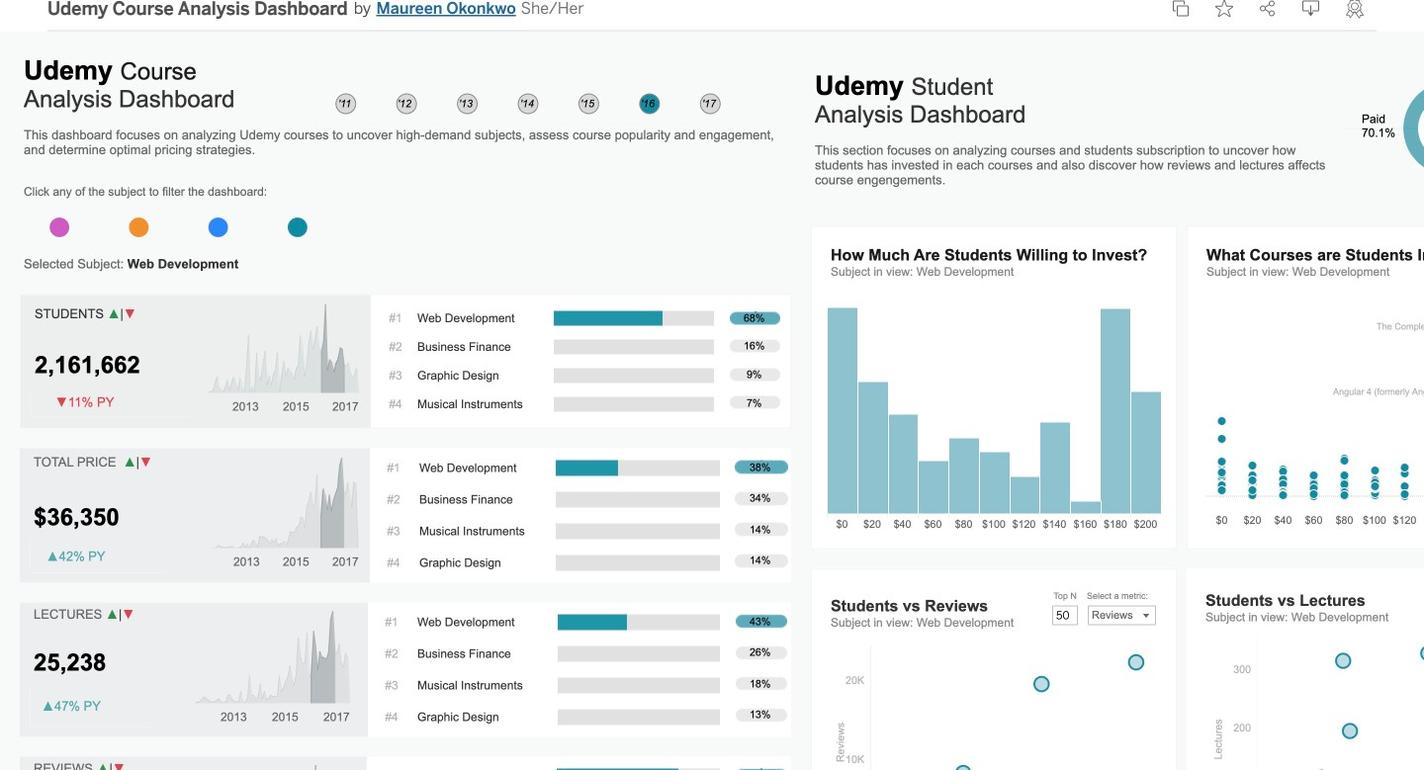 Task type: describe. For each thing, give the bounding box(es) containing it.
favorite button image
[[1215, 0, 1233, 17]]



Task type: locate. For each thing, give the bounding box(es) containing it.
make a copy image
[[1172, 0, 1190, 17]]

nominate for viz of the day image
[[1346, 0, 1364, 18]]



Task type: vqa. For each thing, say whether or not it's contained in the screenshot.
first Workbook thumbnail
no



